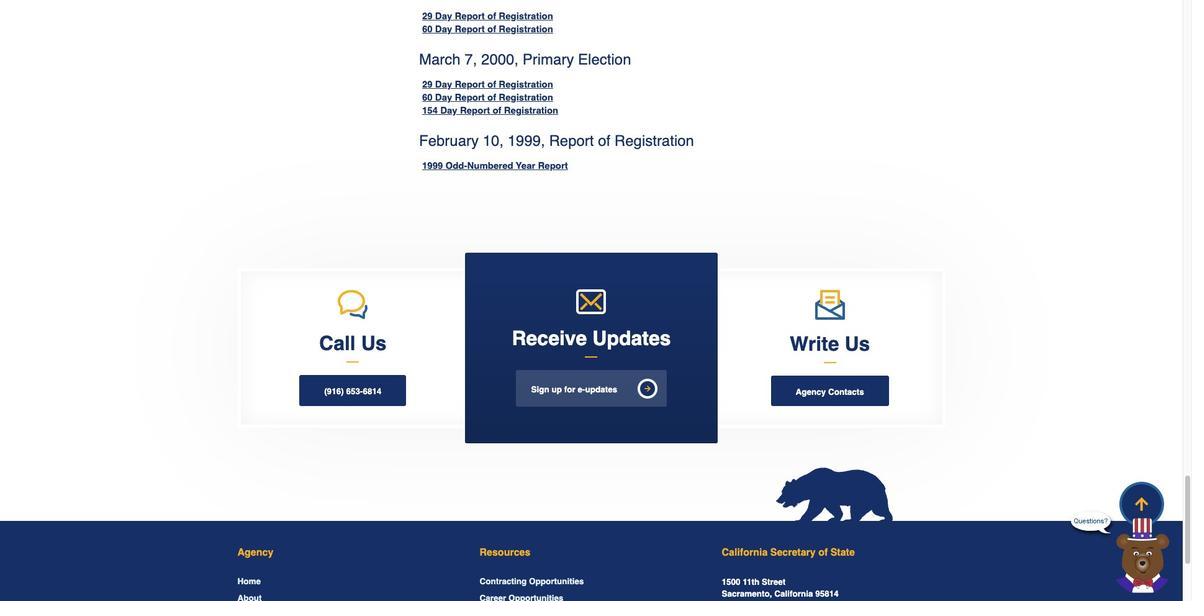 Task type: vqa. For each thing, say whether or not it's contained in the screenshot.
second Online from the left
no



Task type: describe. For each thing, give the bounding box(es) containing it.
opportunities
[[529, 577, 584, 587]]

(916)
[[324, 387, 344, 397]]

call us
[[319, 332, 387, 355]]

year
[[516, 160, 536, 171]]

2000,
[[482, 51, 519, 68]]

california                                         secretary of state
[[722, 548, 855, 559]]

february
[[419, 132, 479, 150]]

write us image
[[816, 290, 845, 320]]

write us
[[790, 332, 871, 355]]

sign up for e-updates link
[[516, 370, 668, 407]]

secretary
[[771, 548, 816, 559]]

29 day report of registration 60 day report of registration
[[422, 10, 554, 34]]

home
[[238, 577, 261, 587]]

march 7, 2000, primary election
[[419, 51, 632, 68]]

11th
[[743, 578, 760, 587]]

contracting opportunities menu
[[480, 577, 704, 601]]

29 day report of registration link for 1st 60 day report of registration "link" from the top
[[422, 10, 554, 21]]

odd-
[[446, 160, 468, 171]]

7,
[[465, 51, 477, 68]]

us for call us
[[361, 332, 387, 355]]

resources element
[[480, 548, 704, 559]]

1999,
[[508, 132, 545, 150]]

call
[[319, 332, 356, 355]]

2 60 day report of registration link from the top
[[422, 92, 554, 102]]

29 day report of registration link for second 60 day report of registration "link" from the top
[[422, 79, 554, 89]]

agency element
[[238, 548, 461, 559]]

1500 11th street sacramento , california 95814
[[722, 578, 839, 599]]

march
[[419, 51, 461, 68]]

29 day report of registration 60 day report of registration 154 day report of registration
[[422, 79, 559, 115]]

up
[[552, 385, 562, 394]]

receive updates image
[[577, 289, 607, 314]]

february 10, 1999, report of registration
[[419, 132, 695, 150]]

1999
[[422, 160, 443, 171]]

contacts
[[829, 388, 865, 397]]

1500
[[722, 578, 741, 587]]

questions? ask me. image
[[1072, 505, 1112, 545]]

click me to chat with sam image
[[1109, 518, 1177, 593]]



Task type: locate. For each thing, give the bounding box(es) containing it.
0 horizontal spatial us
[[361, 332, 387, 355]]

0 vertical spatial 60
[[422, 23, 433, 34]]

state
[[831, 548, 855, 559]]

election
[[578, 51, 632, 68]]

1999 odd-numbered year report
[[422, 160, 568, 171]]

60
[[422, 23, 433, 34], [422, 92, 433, 102]]

1 60 from the top
[[422, 23, 433, 34]]

footer containing agency
[[0, 505, 1184, 601]]

1999 odd-numbered year report link
[[422, 160, 568, 171]]

day
[[435, 10, 453, 21], [435, 23, 453, 34], [435, 79, 453, 89], [435, 92, 453, 102], [441, 105, 458, 115]]

60 up the march
[[422, 23, 433, 34]]

6814
[[363, 387, 382, 397]]

60 inside 29 day report of registration 60 day report of registration 154 day report of registration
[[422, 92, 433, 102]]

29 day report of registration link up the 154 day report of registration link
[[422, 79, 554, 89]]

653-
[[346, 387, 363, 397]]

call us image
[[338, 290, 368, 320]]

2 29 day report of registration link from the top
[[422, 79, 554, 89]]

(916) 653-6814 link
[[300, 375, 407, 406]]

2 29 from the top
[[422, 79, 433, 89]]

us for write us
[[845, 332, 871, 355]]

california up 11th
[[722, 548, 768, 559]]

0 vertical spatial 29 day report of registration link
[[422, 10, 554, 21]]

60 up 154
[[422, 92, 433, 102]]

primary
[[523, 51, 574, 68]]

29 up 154
[[422, 79, 433, 89]]

29 up the march
[[422, 10, 433, 21]]

agency
[[796, 388, 827, 397], [238, 548, 274, 559]]

29 for 29 day report of registration 60 day report of registration
[[422, 10, 433, 21]]

report
[[455, 10, 485, 21], [455, 23, 485, 34], [455, 79, 485, 89], [455, 92, 485, 102], [460, 105, 490, 115], [550, 132, 594, 150], [538, 160, 568, 171]]

contracting
[[480, 577, 527, 587]]

0 horizontal spatial california
[[722, 548, 768, 559]]

contracting opportunities link
[[480, 577, 584, 587]]

0 vertical spatial agency
[[796, 388, 827, 397]]

e-
[[578, 385, 586, 394]]

california right , at the bottom
[[775, 590, 814, 599]]

0 vertical spatial 29
[[422, 10, 433, 21]]

of
[[488, 10, 497, 21], [488, 23, 497, 34], [488, 79, 497, 89], [488, 92, 497, 102], [493, 105, 502, 115], [598, 132, 611, 150], [819, 548, 828, 559]]

1 vertical spatial california
[[775, 590, 814, 599]]

1 29 from the top
[[422, 10, 433, 21]]

0 vertical spatial california
[[722, 548, 768, 559]]

60 inside 29 day report of registration 60 day report of registration
[[422, 23, 433, 34]]

60 for 29 day report of registration 60 day report of registration
[[422, 23, 433, 34]]

1 vertical spatial agency
[[238, 548, 274, 559]]

agency inside footer
[[238, 548, 274, 559]]

write
[[790, 332, 840, 355]]

(916) 653-6814
[[324, 387, 382, 397]]

95814
[[816, 590, 839, 599]]

0 horizontal spatial agency
[[238, 548, 274, 559]]

154 day report of registration link
[[422, 105, 559, 115]]

resources
[[480, 548, 531, 559]]

2 60 from the top
[[422, 92, 433, 102]]

home menu
[[238, 577, 461, 601]]

sign up for e-updates
[[532, 385, 618, 394]]

agency for agency
[[238, 548, 274, 559]]

,
[[770, 590, 773, 599]]

1 vertical spatial 60
[[422, 92, 433, 102]]

29 day report of registration link up 2000,
[[422, 10, 554, 21]]

60 day report of registration link
[[422, 23, 554, 34], [422, 92, 554, 102]]

california
[[722, 548, 768, 559], [775, 590, 814, 599]]

154
[[422, 105, 438, 115]]

footer
[[0, 505, 1184, 601]]

updates
[[586, 385, 618, 394]]

numbered
[[468, 160, 514, 171]]

1 vertical spatial 60 day report of registration link
[[422, 92, 554, 102]]

us
[[361, 332, 387, 355], [845, 332, 871, 355]]

registration
[[499, 10, 554, 21], [499, 23, 554, 34], [499, 79, 554, 89], [499, 92, 554, 102], [504, 105, 559, 115], [615, 132, 695, 150]]

california inside 1500 11th street sacramento , california 95814
[[775, 590, 814, 599]]

receive
[[512, 327, 587, 350]]

california secretary of state address element
[[722, 548, 946, 559]]

home link
[[238, 577, 261, 587]]

29
[[422, 10, 433, 21], [422, 79, 433, 89]]

1 29 day report of registration link from the top
[[422, 10, 554, 21]]

us right call
[[361, 332, 387, 355]]

for
[[565, 385, 576, 394]]

street
[[762, 578, 786, 587]]

agency up home
[[238, 548, 274, 559]]

60 day report of registration link up 2000,
[[422, 23, 554, 34]]

1 us from the left
[[361, 332, 387, 355]]

receive updates
[[512, 327, 671, 350]]

1 60 day report of registration link from the top
[[422, 23, 554, 34]]

1 vertical spatial 29 day report of registration link
[[422, 79, 554, 89]]

29 inside 29 day report of registration 60 day report of registration 154 day report of registration
[[422, 79, 433, 89]]

29 day report of registration link
[[422, 10, 554, 21], [422, 79, 554, 89]]

agency for agency contacts
[[796, 388, 827, 397]]

sacramento
[[722, 590, 770, 599]]

us right 'write'
[[845, 332, 871, 355]]

agency contacts
[[796, 388, 865, 397]]

contracting opportunities
[[480, 577, 584, 587]]

2 us from the left
[[845, 332, 871, 355]]

1 horizontal spatial california
[[775, 590, 814, 599]]

1 horizontal spatial agency
[[796, 388, 827, 397]]

29 inside 29 day report of registration 60 day report of registration
[[422, 10, 433, 21]]

10,
[[483, 132, 504, 150]]

1 horizontal spatial us
[[845, 332, 871, 355]]

60 day report of registration link up the 154 day report of registration link
[[422, 92, 554, 102]]

sign
[[532, 385, 550, 394]]

agency left contacts
[[796, 388, 827, 397]]

0 vertical spatial 60 day report of registration link
[[422, 23, 554, 34]]

agency contacts link
[[771, 376, 890, 407]]

29 for 29 day report of registration 60 day report of registration 154 day report of registration
[[422, 79, 433, 89]]

updates
[[593, 327, 671, 350]]

1 vertical spatial 29
[[422, 79, 433, 89]]

60 for 29 day report of registration 60 day report of registration 154 day report of registration
[[422, 92, 433, 102]]



